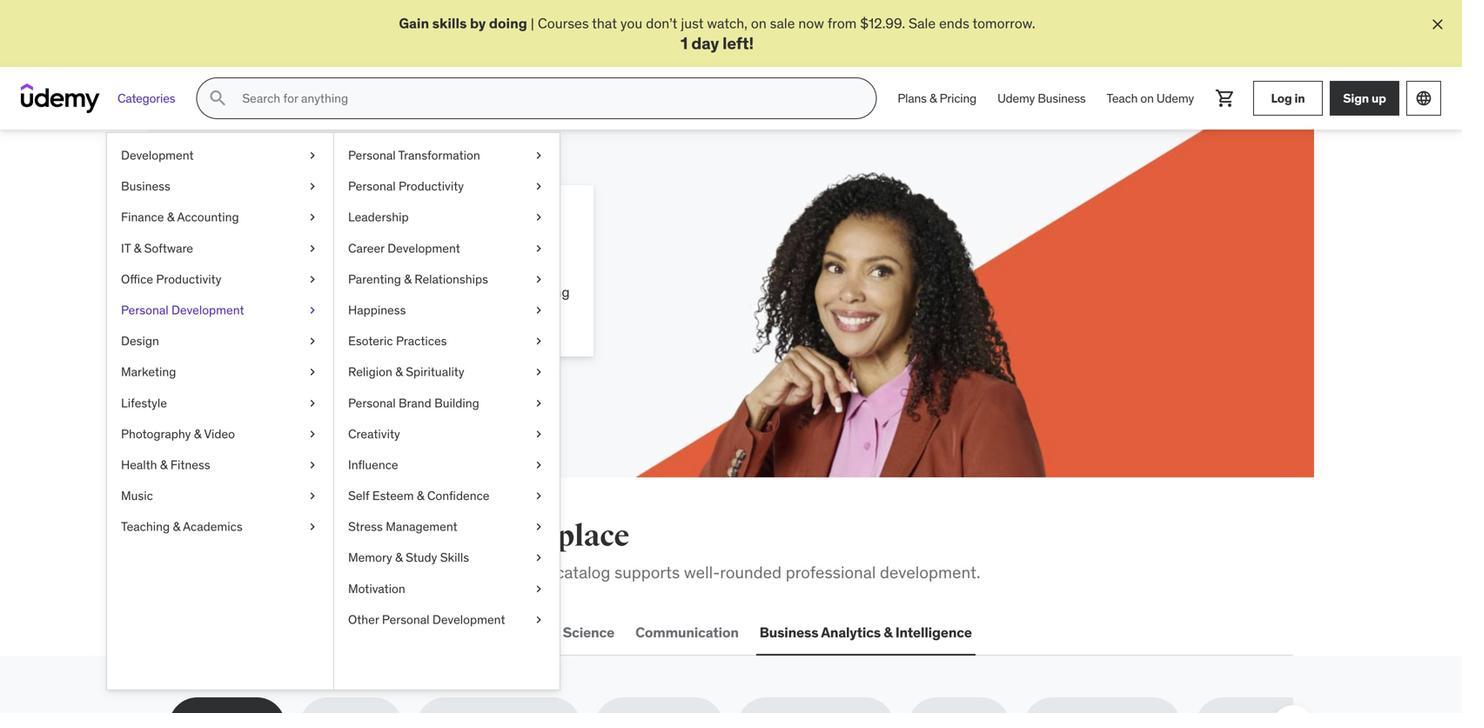 Task type: vqa. For each thing, say whether or not it's contained in the screenshot.
Parenting & Relationships's xsmall icon
yes



Task type: describe. For each thing, give the bounding box(es) containing it.
health & fitness
[[121, 457, 210, 473]]

plans & pricing
[[898, 90, 977, 106]]

business analytics & intelligence button
[[756, 613, 976, 654]]

2 horizontal spatial in
[[1295, 90, 1305, 106]]

left!
[[723, 33, 754, 53]]

business link
[[107, 171, 333, 202]]

close image
[[1429, 16, 1447, 33]]

data
[[529, 624, 560, 642]]

office
[[121, 272, 153, 287]]

up
[[1372, 90, 1386, 106]]

one
[[502, 519, 552, 555]]

workplace
[[265, 562, 341, 583]]

the
[[215, 519, 259, 555]]

personal for personal transformation
[[348, 148, 396, 163]]

marketing link
[[107, 357, 333, 388]]

data science button
[[526, 613, 618, 654]]

stress management link
[[334, 512, 560, 543]]

1
[[681, 33, 688, 53]]

parenting
[[348, 272, 401, 287]]

courses for doing
[[538, 14, 589, 32]]

development inside the 'other personal development' link
[[432, 612, 505, 628]]

teach on udemy link
[[1096, 78, 1205, 119]]

in inside learn, practice, succeed (and save) courses for every skill in your learning journey, starting at $12.99. sale ends tomorrow.
[[371, 283, 382, 301]]

personal inside the 'other personal development' link
[[382, 612, 430, 628]]

plans & pricing link
[[887, 78, 987, 119]]

it & software link
[[107, 233, 333, 264]]

xsmall image for influence
[[532, 457, 546, 474]]

career
[[348, 241, 385, 256]]

motivation
[[348, 581, 405, 597]]

health & fitness link
[[107, 450, 333, 481]]

xsmall image for teaching & academics
[[305, 519, 319, 536]]

ends for |
[[939, 14, 969, 32]]

xsmall image for other personal development
[[532, 612, 546, 629]]

finance & accounting link
[[107, 202, 333, 233]]

xsmall image for motivation
[[532, 581, 546, 598]]

submit search image
[[207, 88, 228, 109]]

stress management
[[348, 519, 458, 535]]

fitness
[[171, 457, 210, 473]]

log in link
[[1253, 81, 1323, 116]]

development inside career development link
[[387, 241, 460, 256]]

skills inside gain skills by doing | courses that you don't just watch, on sale now from $12.99. sale ends tomorrow. 1 day left!
[[432, 14, 467, 32]]

xsmall image for memory & study skills
[[532, 550, 546, 567]]

all the skills you need in one place from critical workplace skills to technical topics, our catalog supports well-rounded professional development.
[[169, 519, 980, 583]]

plans
[[898, 90, 927, 106]]

xsmall image for personal transformation
[[532, 147, 546, 164]]

don't
[[646, 14, 677, 32]]

music
[[121, 488, 153, 504]]

teaching
[[121, 519, 170, 535]]

every
[[306, 283, 340, 301]]

at
[[232, 303, 244, 321]]

happiness link
[[334, 295, 560, 326]]

influence
[[348, 457, 398, 473]]

xsmall image for parenting & relationships
[[532, 271, 546, 288]]

leadership for leadership link
[[348, 210, 409, 225]]

sign up
[[1343, 90, 1386, 106]]

career development
[[348, 241, 460, 256]]

religion & spirituality
[[348, 365, 464, 380]]

now
[[798, 14, 824, 32]]

development.
[[880, 562, 980, 583]]

xsmall image for personal brand building
[[532, 395, 546, 412]]

xsmall image for design
[[305, 333, 319, 350]]

professional
[[786, 562, 876, 583]]

|
[[531, 14, 534, 32]]

gain skills by doing | courses that you don't just watch, on sale now from $12.99. sale ends tomorrow. 1 day left!
[[399, 14, 1035, 53]]

xsmall image for marketing
[[305, 364, 319, 381]]

software
[[144, 241, 193, 256]]

watch,
[[707, 14, 748, 32]]

design
[[121, 334, 159, 349]]

parenting & relationships link
[[334, 264, 560, 295]]

save)
[[297, 240, 366, 277]]

xsmall image for health & fitness
[[305, 457, 319, 474]]

& for memory & study skills
[[395, 550, 403, 566]]

& for it & software
[[134, 241, 141, 256]]

$12.99. for |
[[860, 14, 905, 32]]

memory & study skills
[[348, 550, 469, 566]]

& for photography & video
[[194, 427, 201, 442]]

from
[[828, 14, 857, 32]]

practice,
[[327, 206, 445, 242]]

by
[[470, 14, 486, 32]]

udemy image
[[21, 84, 100, 113]]

career development link
[[334, 233, 560, 264]]

Search for anything text field
[[239, 84, 855, 113]]

building
[[434, 396, 479, 411]]

0 horizontal spatial skills
[[264, 519, 338, 555]]

learn, practice, succeed (and save) courses for every skill in your learning journey, starting at $12.99. sale ends tomorrow.
[[232, 206, 570, 321]]

business analytics & intelligence
[[760, 624, 972, 642]]

certifications
[[327, 624, 416, 642]]

1 horizontal spatial skills
[[345, 562, 381, 583]]

xsmall image for finance & accounting
[[305, 209, 319, 226]]

learn,
[[232, 206, 322, 242]]

brand
[[399, 396, 431, 411]]

personal development
[[121, 303, 244, 318]]

that
[[592, 14, 617, 32]]

health
[[121, 457, 157, 473]]

personal development link
[[107, 295, 333, 326]]

esoteric
[[348, 334, 393, 349]]

sale for save)
[[296, 303, 323, 321]]

& for finance & accounting
[[167, 210, 174, 225]]

rounded
[[720, 562, 782, 583]]

happiness
[[348, 303, 406, 318]]

influence link
[[334, 450, 560, 481]]

xsmall image for leadership
[[532, 209, 546, 226]]

productivity for office productivity
[[156, 272, 221, 287]]

photography & video
[[121, 427, 235, 442]]

data science
[[529, 624, 615, 642]]

topics,
[[475, 562, 524, 583]]

it certifications
[[313, 624, 416, 642]]

it for it certifications
[[313, 624, 324, 642]]



Task type: locate. For each thing, give the bounding box(es) containing it.
personal productivity link
[[334, 171, 560, 202]]

log in
[[1271, 90, 1305, 106]]

self
[[348, 488, 369, 504]]

office productivity
[[121, 272, 221, 287]]

xsmall image right the topics,
[[532, 550, 546, 567]]

lifestyle link
[[107, 388, 333, 419]]

xsmall image inside "personal development" link
[[305, 302, 319, 319]]

& right esteem
[[417, 488, 424, 504]]

xsmall image for religion & spirituality
[[532, 364, 546, 381]]

& right religion
[[395, 365, 403, 380]]

xsmall image for creativity
[[532, 426, 546, 443]]

stress
[[348, 519, 383, 535]]

0 horizontal spatial on
[[751, 14, 767, 32]]

& right health
[[160, 457, 168, 473]]

& up the office
[[134, 241, 141, 256]]

sale down every
[[296, 303, 323, 321]]

xsmall image down every
[[305, 333, 319, 350]]

science
[[563, 624, 615, 642]]

0 horizontal spatial you
[[344, 519, 393, 555]]

xsmall image inside self esteem & confidence link
[[532, 488, 546, 505]]

leadership inside leadership link
[[348, 210, 409, 225]]

2 vertical spatial skills
[[345, 562, 381, 583]]

xsmall image inside it & software link
[[305, 240, 319, 257]]

xsmall image for music
[[305, 488, 319, 505]]

xsmall image for happiness
[[532, 302, 546, 319]]

tomorrow. inside learn, practice, succeed (and save) courses for every skill in your learning journey, starting at $12.99. sale ends tomorrow.
[[360, 303, 422, 321]]

xsmall image inside business link
[[305, 178, 319, 195]]

it inside button
[[313, 624, 324, 642]]

it up the office
[[121, 241, 131, 256]]

sale
[[909, 14, 936, 32], [296, 303, 323, 321]]

catalog
[[556, 562, 610, 583]]

0 vertical spatial skills
[[432, 14, 467, 32]]

motivation link
[[334, 574, 560, 605]]

& inside button
[[884, 624, 893, 642]]

personal inside personal productivity link
[[348, 179, 396, 194]]

teaching & academics link
[[107, 512, 333, 543]]

it for it & software
[[121, 241, 131, 256]]

leadership down motivation link
[[436, 624, 508, 642]]

leadership for leadership button at the left of page
[[436, 624, 508, 642]]

ends up pricing
[[939, 14, 969, 32]]

xsmall image up one
[[532, 457, 546, 474]]

esoteric practices link
[[334, 326, 560, 357]]

0 vertical spatial you
[[620, 14, 643, 32]]

development
[[121, 148, 194, 163], [387, 241, 460, 256], [171, 303, 244, 318], [432, 612, 505, 628]]

0 horizontal spatial udemy
[[997, 90, 1035, 106]]

xsmall image inside motivation link
[[532, 581, 546, 598]]

1 horizontal spatial $12.99.
[[860, 14, 905, 32]]

0 vertical spatial sale
[[909, 14, 936, 32]]

& right teaching in the left bottom of the page
[[173, 519, 180, 535]]

development down motivation link
[[432, 612, 505, 628]]

personal down religion
[[348, 396, 396, 411]]

choose a language image
[[1415, 90, 1433, 107]]

skills left "by"
[[432, 14, 467, 32]]

courses inside learn, practice, succeed (and save) courses for every skill in your learning journey, starting at $12.99. sale ends tomorrow.
[[232, 283, 283, 301]]

development link
[[107, 140, 333, 171]]

0 vertical spatial in
[[1295, 90, 1305, 106]]

music link
[[107, 481, 333, 512]]

it & software
[[121, 241, 193, 256]]

2 vertical spatial in
[[470, 519, 497, 555]]

doing
[[489, 14, 527, 32]]

1 vertical spatial you
[[344, 519, 393, 555]]

& for teaching & academics
[[173, 519, 180, 535]]

development down office productivity link
[[171, 303, 244, 318]]

0 horizontal spatial productivity
[[156, 272, 221, 287]]

creativity link
[[334, 419, 560, 450]]

$12.99. right 'from'
[[860, 14, 905, 32]]

& for religion & spirituality
[[395, 365, 403, 380]]

xsmall image for office productivity
[[305, 271, 319, 288]]

on right teach
[[1141, 90, 1154, 106]]

xsmall image inside teaching & academics link
[[305, 519, 319, 536]]

& right finance
[[167, 210, 174, 225]]

2 horizontal spatial business
[[1038, 90, 1086, 106]]

& for health & fitness
[[160, 457, 168, 473]]

productivity up 'personal development'
[[156, 272, 221, 287]]

1 vertical spatial skills
[[264, 519, 338, 555]]

xsmall image inside religion & spirituality link
[[532, 364, 546, 381]]

leadership inside leadership button
[[436, 624, 508, 642]]

1 horizontal spatial ends
[[939, 14, 969, 32]]

xsmall image inside health & fitness link
[[305, 457, 319, 474]]

parenting & relationships
[[348, 272, 488, 287]]

in up happiness
[[371, 283, 382, 301]]

sale inside learn, practice, succeed (and save) courses for every skill in your learning journey, starting at $12.99. sale ends tomorrow.
[[296, 303, 323, 321]]

learning
[[416, 283, 466, 301]]

udemy right pricing
[[997, 90, 1035, 106]]

xsmall image down our
[[532, 612, 546, 629]]

on inside gain skills by doing | courses that you don't just watch, on sale now from $12.99. sale ends tomorrow. 1 day left!
[[751, 14, 767, 32]]

& for plans & pricing
[[930, 90, 937, 106]]

xsmall image for self esteem & confidence
[[532, 488, 546, 505]]

udemy business link
[[987, 78, 1096, 119]]

1 horizontal spatial tomorrow.
[[973, 14, 1035, 32]]

business for business
[[121, 179, 170, 194]]

0 vertical spatial leadership
[[348, 210, 409, 225]]

leadership up the career
[[348, 210, 409, 225]]

personal for personal development
[[121, 303, 168, 318]]

courses right |
[[538, 14, 589, 32]]

self esteem & confidence
[[348, 488, 490, 504]]

1 vertical spatial productivity
[[156, 272, 221, 287]]

1 vertical spatial courses
[[232, 283, 283, 301]]

xsmall image inside "influence" 'link'
[[532, 457, 546, 474]]

shopping cart with 0 items image
[[1215, 88, 1236, 109]]

0 horizontal spatial leadership
[[348, 210, 409, 225]]

personal up practice, at the left
[[348, 179, 396, 194]]

& left study
[[395, 550, 403, 566]]

0 horizontal spatial courses
[[232, 283, 283, 301]]

$12.99. inside gain skills by doing | courses that you don't just watch, on sale now from $12.99. sale ends tomorrow. 1 day left!
[[860, 14, 905, 32]]

0 horizontal spatial in
[[371, 283, 382, 301]]

xsmall image inside the development link
[[305, 147, 319, 164]]

xsmall image inside stress management 'link'
[[532, 519, 546, 536]]

marketing
[[121, 365, 176, 380]]

xsmall image for lifestyle
[[305, 395, 319, 412]]

tomorrow. for |
[[973, 14, 1035, 32]]

development up parenting & relationships
[[387, 241, 460, 256]]

xsmall image for career development
[[532, 240, 546, 257]]

gain
[[399, 14, 429, 32]]

xsmall image inside personal transformation link
[[532, 147, 546, 164]]

supports
[[614, 562, 680, 583]]

it left other
[[313, 624, 324, 642]]

(and
[[232, 240, 292, 277]]

1 vertical spatial on
[[1141, 90, 1154, 106]]

in right skills at the left of page
[[470, 519, 497, 555]]

& right analytics
[[884, 624, 893, 642]]

for
[[286, 283, 303, 301]]

1 horizontal spatial sale
[[909, 14, 936, 32]]

1 horizontal spatial it
[[313, 624, 324, 642]]

1 horizontal spatial business
[[760, 624, 818, 642]]

xsmall image
[[532, 147, 546, 164], [305, 178, 319, 195], [532, 178, 546, 195], [305, 209, 319, 226], [305, 333, 319, 350], [532, 333, 546, 350], [305, 364, 319, 381], [532, 457, 546, 474], [532, 550, 546, 567], [532, 612, 546, 629]]

xsmall image inside the personal brand building link
[[532, 395, 546, 412]]

0 horizontal spatial ends
[[326, 303, 357, 321]]

design link
[[107, 326, 333, 357]]

xsmall image up succeed
[[532, 178, 546, 195]]

tomorrow. inside gain skills by doing | courses that you don't just watch, on sale now from $12.99. sale ends tomorrow. 1 day left!
[[973, 14, 1035, 32]]

xsmall image inside finance & accounting link
[[305, 209, 319, 226]]

1 horizontal spatial on
[[1141, 90, 1154, 106]]

sign up link
[[1330, 81, 1400, 116]]

leadership button
[[433, 613, 512, 654]]

productivity for personal productivity
[[399, 179, 464, 194]]

& left video
[[194, 427, 201, 442]]

development inside "personal development" link
[[171, 303, 244, 318]]

you inside all the skills you need in one place from critical workplace skills to technical topics, our catalog supports well-rounded professional development.
[[344, 519, 393, 555]]

0 horizontal spatial business
[[121, 179, 170, 194]]

0 horizontal spatial $12.99.
[[247, 303, 292, 321]]

photography
[[121, 427, 191, 442]]

courses for (and
[[232, 283, 283, 301]]

other
[[348, 612, 379, 628]]

sale for |
[[909, 14, 936, 32]]

tomorrow. up udemy business
[[973, 14, 1035, 32]]

development down categories dropdown button
[[121, 148, 194, 163]]

personal brand building
[[348, 396, 479, 411]]

udemy business
[[997, 90, 1086, 106]]

& down the career development
[[404, 272, 412, 287]]

ends inside gain skills by doing | courses that you don't just watch, on sale now from $12.99. sale ends tomorrow. 1 day left!
[[939, 14, 969, 32]]

religion
[[348, 365, 392, 380]]

skill
[[343, 283, 368, 301]]

finance & accounting
[[121, 210, 239, 225]]

1 vertical spatial $12.99.
[[247, 303, 292, 321]]

xsmall image for stress management
[[532, 519, 546, 536]]

pricing
[[940, 90, 977, 106]]

1 horizontal spatial udemy
[[1157, 90, 1194, 106]]

xsmall image left religion
[[305, 364, 319, 381]]

1 vertical spatial business
[[121, 179, 170, 194]]

xsmall image inside leadership link
[[532, 209, 546, 226]]

you inside gain skills by doing | courses that you don't just watch, on sale now from $12.99. sale ends tomorrow. 1 day left!
[[620, 14, 643, 32]]

2 horizontal spatial skills
[[432, 14, 467, 32]]

personal for personal brand building
[[348, 396, 396, 411]]

esteem
[[372, 488, 414, 504]]

skills left to
[[345, 562, 381, 583]]

accounting
[[177, 210, 239, 225]]

xsmall image inside 'lifestyle' link
[[305, 395, 319, 412]]

tomorrow. for save)
[[360, 303, 422, 321]]

day
[[691, 33, 719, 53]]

1 udemy from the left
[[997, 90, 1035, 106]]

in right log
[[1295, 90, 1305, 106]]

skills up workplace
[[264, 519, 338, 555]]

productivity down transformation
[[399, 179, 464, 194]]

personal transformation
[[348, 148, 480, 163]]

xsmall image inside the 'other personal development' link
[[532, 612, 546, 629]]

xsmall image
[[305, 147, 319, 164], [532, 209, 546, 226], [305, 240, 319, 257], [532, 240, 546, 257], [305, 271, 319, 288], [532, 271, 546, 288], [305, 302, 319, 319], [532, 302, 546, 319], [532, 364, 546, 381], [305, 395, 319, 412], [532, 395, 546, 412], [305, 426, 319, 443], [532, 426, 546, 443], [305, 457, 319, 474], [305, 488, 319, 505], [532, 488, 546, 505], [305, 519, 319, 536], [532, 519, 546, 536], [532, 581, 546, 598]]

ends down skill
[[326, 303, 357, 321]]

1 vertical spatial ends
[[326, 303, 357, 321]]

confidence
[[427, 488, 490, 504]]

0 vertical spatial business
[[1038, 90, 1086, 106]]

study
[[406, 550, 437, 566]]

communication
[[635, 624, 739, 642]]

leadership
[[348, 210, 409, 225], [436, 624, 508, 642]]

0 vertical spatial courses
[[538, 14, 589, 32]]

xsmall image for personal development
[[305, 302, 319, 319]]

personal up personal productivity on the left top of the page
[[348, 148, 396, 163]]

xsmall image for personal productivity
[[532, 178, 546, 195]]

0 vertical spatial it
[[121, 241, 131, 256]]

xsmall image inside personal productivity link
[[532, 178, 546, 195]]

sale up the plans
[[909, 14, 936, 32]]

categories button
[[107, 78, 186, 119]]

1 vertical spatial leadership
[[436, 624, 508, 642]]

xsmall image for photography & video
[[305, 426, 319, 443]]

sale inside gain skills by doing | courses that you don't just watch, on sale now from $12.99. sale ends tomorrow. 1 day left!
[[909, 14, 936, 32]]

& for parenting & relationships
[[404, 272, 412, 287]]

1 horizontal spatial productivity
[[399, 179, 464, 194]]

1 horizontal spatial courses
[[538, 14, 589, 32]]

just
[[681, 14, 704, 32]]

creativity
[[348, 427, 400, 442]]

analytics
[[821, 624, 881, 642]]

xsmall image inside career development link
[[532, 240, 546, 257]]

1 horizontal spatial you
[[620, 14, 643, 32]]

$12.99. down for
[[247, 303, 292, 321]]

memory
[[348, 550, 392, 566]]

personal inside "personal development" link
[[121, 303, 168, 318]]

0 vertical spatial on
[[751, 14, 767, 32]]

xsmall image up save)
[[305, 209, 319, 226]]

udemy left shopping cart with 0 items image
[[1157, 90, 1194, 106]]

xsmall image inside music link
[[305, 488, 319, 505]]

on
[[751, 14, 767, 32], [1141, 90, 1154, 106]]

courses
[[538, 14, 589, 32], [232, 283, 283, 301]]

udemy
[[997, 90, 1035, 106], [1157, 90, 1194, 106]]

other personal development
[[348, 612, 505, 628]]

1 vertical spatial it
[[313, 624, 324, 642]]

xsmall image inside marketing link
[[305, 364, 319, 381]]

1 vertical spatial in
[[371, 283, 382, 301]]

courses up at
[[232, 283, 283, 301]]

leadership link
[[334, 202, 560, 233]]

2 vertical spatial business
[[760, 624, 818, 642]]

xsmall image inside photography & video link
[[305, 426, 319, 443]]

&
[[930, 90, 937, 106], [167, 210, 174, 225], [134, 241, 141, 256], [404, 272, 412, 287], [395, 365, 403, 380], [194, 427, 201, 442], [160, 457, 168, 473], [417, 488, 424, 504], [173, 519, 180, 535], [395, 550, 403, 566], [884, 624, 893, 642]]

teaching & academics
[[121, 519, 243, 535]]

on left the sale
[[751, 14, 767, 32]]

business up finance
[[121, 179, 170, 194]]

business for business analytics & intelligence
[[760, 624, 818, 642]]

management
[[386, 519, 458, 535]]

2 udemy from the left
[[1157, 90, 1194, 106]]

$12.99. for save)
[[247, 303, 292, 321]]

personal up design
[[121, 303, 168, 318]]

xsmall image inside esoteric practices link
[[532, 333, 546, 350]]

0 vertical spatial $12.99.
[[860, 14, 905, 32]]

our
[[528, 562, 552, 583]]

journey,
[[469, 283, 518, 301]]

religion & spirituality link
[[334, 357, 560, 388]]

xsmall image down starting
[[532, 333, 546, 350]]

business
[[1038, 90, 1086, 106], [121, 179, 170, 194], [760, 624, 818, 642]]

xsmall image inside office productivity link
[[305, 271, 319, 288]]

tomorrow. down your
[[360, 303, 422, 321]]

ends inside learn, practice, succeed (and save) courses for every skill in your learning journey, starting at $12.99. sale ends tomorrow.
[[326, 303, 357, 321]]

xsmall image inside design link
[[305, 333, 319, 350]]

spirituality
[[406, 365, 464, 380]]

in inside all the skills you need in one place from critical workplace skills to technical topics, our catalog supports well-rounded professional development.
[[470, 519, 497, 555]]

place
[[557, 519, 629, 555]]

0 vertical spatial productivity
[[399, 179, 464, 194]]

sign
[[1343, 90, 1369, 106]]

ends for save)
[[326, 303, 357, 321]]

xsmall image for development
[[305, 147, 319, 164]]

xsmall image inside creativity "link"
[[532, 426, 546, 443]]

xsmall image inside memory & study skills link
[[532, 550, 546, 567]]

$12.99. inside learn, practice, succeed (and save) courses for every skill in your learning journey, starting at $12.99. sale ends tomorrow.
[[247, 303, 292, 321]]

office productivity link
[[107, 264, 333, 295]]

business left analytics
[[760, 624, 818, 642]]

xsmall image inside happiness link
[[532, 302, 546, 319]]

business inside button
[[760, 624, 818, 642]]

courses inside gain skills by doing | courses that you don't just watch, on sale now from $12.99. sale ends tomorrow. 1 day left!
[[538, 14, 589, 32]]

in
[[1295, 90, 1305, 106], [371, 283, 382, 301], [470, 519, 497, 555]]

you down 'self'
[[344, 519, 393, 555]]

log
[[1271, 90, 1292, 106]]

1 horizontal spatial leadership
[[436, 624, 508, 642]]

xsmall image up learn, at the top of the page
[[305, 178, 319, 195]]

to
[[385, 562, 400, 583]]

& right the plans
[[930, 90, 937, 106]]

personal inside personal transformation link
[[348, 148, 396, 163]]

ends
[[939, 14, 969, 32], [326, 303, 357, 321]]

xsmall image inside parenting & relationships link
[[532, 271, 546, 288]]

business left teach
[[1038, 90, 1086, 106]]

technical
[[404, 562, 471, 583]]

0 vertical spatial ends
[[939, 14, 969, 32]]

0 horizontal spatial it
[[121, 241, 131, 256]]

xsmall image down "search for anything" text field
[[532, 147, 546, 164]]

starting
[[522, 283, 570, 301]]

xsmall image for esoteric practices
[[532, 333, 546, 350]]

0 horizontal spatial tomorrow.
[[360, 303, 422, 321]]

categories
[[117, 90, 175, 106]]

personal transformation link
[[334, 140, 560, 171]]

personal for personal productivity
[[348, 179, 396, 194]]

xsmall image for business
[[305, 178, 319, 195]]

xsmall image for it & software
[[305, 240, 319, 257]]

0 vertical spatial tomorrow.
[[973, 14, 1035, 32]]

1 horizontal spatial in
[[470, 519, 497, 555]]

0 horizontal spatial sale
[[296, 303, 323, 321]]

you right that
[[620, 14, 643, 32]]

personal right other
[[382, 612, 430, 628]]

1 vertical spatial tomorrow.
[[360, 303, 422, 321]]

1 vertical spatial sale
[[296, 303, 323, 321]]



